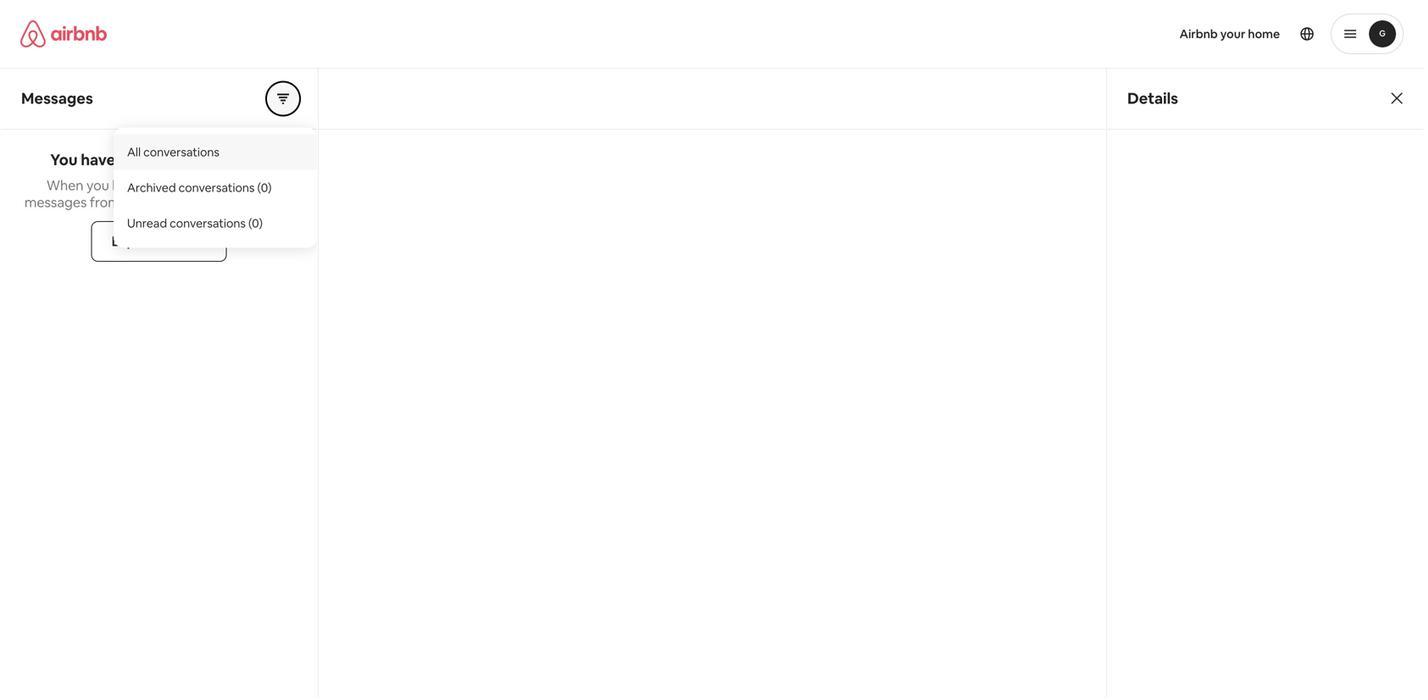 Task type: vqa. For each thing, say whether or not it's contained in the screenshot.
Archived conversations (0)
yes



Task type: locate. For each thing, give the bounding box(es) containing it.
2 vertical spatial conversations
[[170, 216, 246, 231]]

0 vertical spatial airbnb
[[1180, 26, 1218, 42]]

1 vertical spatial messages
[[25, 194, 87, 211]]

explore airbnb
[[112, 233, 206, 250]]

your up unread
[[123, 194, 151, 211]]

0 vertical spatial messages
[[195, 150, 268, 170]]

0 vertical spatial conversations
[[143, 145, 220, 160]]

have
[[81, 150, 115, 170]]

book
[[112, 177, 144, 194]]

your left home
[[1221, 26, 1246, 42]]

1 vertical spatial airbnb
[[163, 233, 206, 250]]

airbnb down unread conversations (0)
[[163, 233, 206, 250]]

conversations inside button
[[143, 145, 220, 160]]

conversations for archived
[[179, 180, 255, 195]]

all conversations button
[[114, 134, 317, 170]]

(0) down up
[[248, 216, 263, 231]]

conversations
[[143, 145, 220, 160], [179, 180, 255, 195], [170, 216, 246, 231]]

1 horizontal spatial your
[[1221, 26, 1246, 42]]

(0) right show
[[257, 180, 272, 195]]

0 horizontal spatial messages
[[25, 194, 87, 211]]

1 vertical spatial conversations
[[179, 180, 255, 195]]

your
[[1221, 26, 1246, 42], [123, 194, 151, 211]]

group inside messaging page main contents element
[[266, 82, 300, 116]]

airbnb your home link
[[1170, 16, 1291, 52]]

airbnb left home
[[1180, 26, 1218, 42]]

0 vertical spatial (0)
[[257, 180, 272, 195]]

unread conversations (0)
[[127, 216, 263, 231]]

all
[[127, 145, 141, 160]]

show
[[207, 194, 240, 211]]

unread
[[140, 150, 192, 170]]

(0)
[[257, 180, 272, 195], [248, 216, 263, 231]]

messages up experience,
[[195, 150, 268, 170]]

conversations for all
[[143, 145, 220, 160]]

group
[[266, 82, 300, 116]]

messages
[[21, 89, 93, 109]]

1 vertical spatial your
[[123, 194, 151, 211]]

archived conversations (0)
[[127, 180, 272, 195]]

0 vertical spatial your
[[1221, 26, 1246, 42]]

1 horizontal spatial messages
[[195, 150, 268, 170]]

home
[[1249, 26, 1281, 42]]

messages down "you"
[[25, 194, 87, 211]]

or
[[182, 177, 196, 194]]

airbnb
[[1180, 26, 1218, 42], [163, 233, 206, 250]]

0 horizontal spatial your
[[123, 194, 151, 211]]

explore airbnb link
[[91, 221, 227, 262]]

filter conversations. current filter: all conversations image
[[276, 92, 290, 106]]

0 horizontal spatial airbnb
[[163, 233, 206, 250]]

1 horizontal spatial airbnb
[[1180, 26, 1218, 42]]

1 vertical spatial (0)
[[248, 216, 263, 231]]

messages
[[195, 150, 268, 170], [25, 194, 87, 211]]



Task type: describe. For each thing, give the bounding box(es) containing it.
airbnb inside messaging page main contents element
[[163, 233, 206, 250]]

trip
[[157, 177, 180, 194]]

airbnb your home
[[1180, 26, 1281, 42]]

conversations for unread
[[170, 216, 246, 231]]

here.
[[262, 194, 294, 211]]

from
[[90, 194, 120, 211]]

your inside you have no unread messages when you book a trip or experience, messages from your host will show up here.
[[123, 194, 151, 211]]

all conversations
[[127, 145, 220, 160]]

host
[[154, 194, 182, 211]]

no
[[119, 150, 137, 170]]

profile element
[[733, 0, 1405, 68]]

you
[[50, 150, 78, 170]]

when
[[46, 177, 83, 194]]

messaging page main contents element
[[0, 68, 1425, 699]]

archived
[[127, 180, 176, 195]]

airbnb inside profile element
[[1180, 26, 1218, 42]]

(0) for archived conversations (0)
[[257, 180, 272, 195]]

your inside profile element
[[1221, 26, 1246, 42]]

(0) for unread conversations (0)
[[248, 216, 263, 231]]

a
[[147, 177, 155, 194]]

experience,
[[199, 177, 272, 194]]

explore
[[112, 233, 160, 250]]

up
[[243, 194, 259, 211]]

details
[[1128, 89, 1179, 109]]

will
[[185, 194, 204, 211]]

you
[[86, 177, 109, 194]]

you have no unread messages when you book a trip or experience, messages from your host will show up here.
[[25, 150, 294, 211]]

unread
[[127, 216, 167, 231]]



